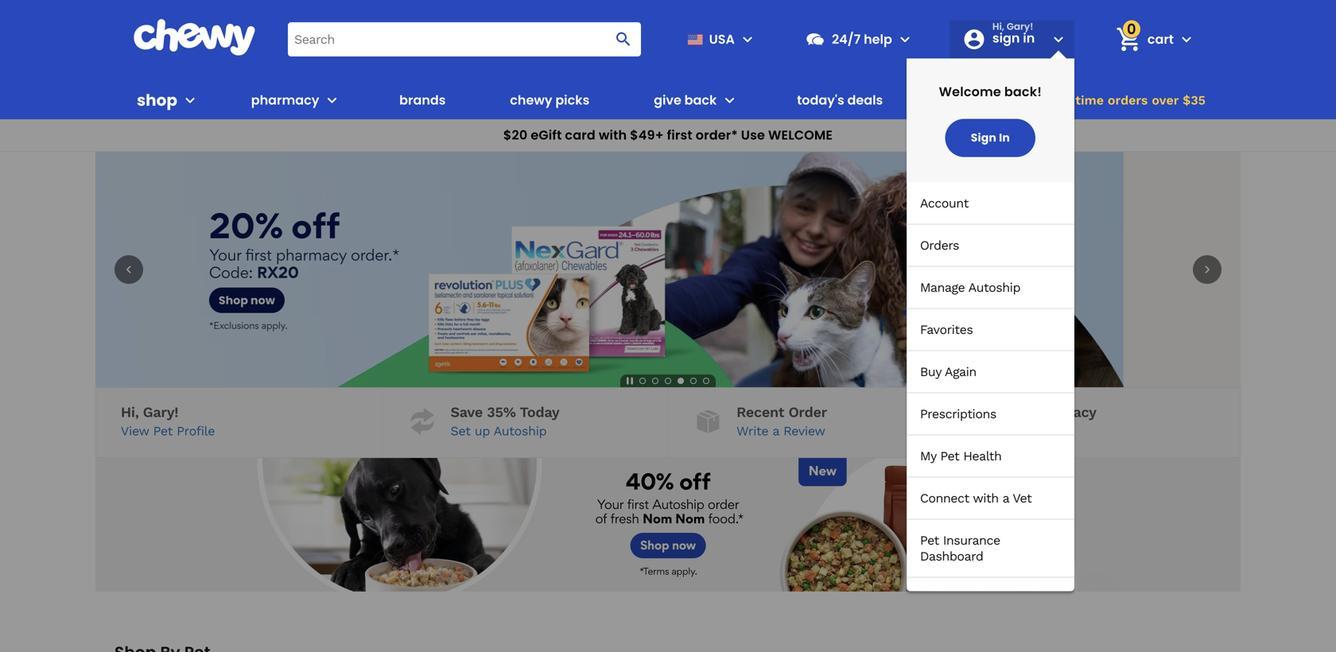 Task type: vqa. For each thing, say whether or not it's contained in the screenshot.
second / image from the left
yes



Task type: locate. For each thing, give the bounding box(es) containing it.
1 vertical spatial sign
[[971, 130, 997, 145]]

chewy inside chewy pharmacy shop now
[[979, 404, 1025, 421]]

/ image left write
[[693, 406, 724, 437]]

/ image
[[407, 406, 438, 437], [693, 406, 724, 437]]

account menu image
[[1049, 30, 1068, 49]]

1 / image from the left
[[407, 406, 438, 437]]

in
[[1023, 29, 1035, 47], [999, 130, 1010, 145]]

shop button
[[137, 81, 200, 119]]

0 vertical spatial gary!
[[1007, 20, 1034, 33]]

welcome back!
[[939, 83, 1042, 100]]

0 horizontal spatial / image
[[407, 406, 438, 437]]

hi, inside 'hi, gary! sign in'
[[993, 20, 1005, 33]]

Search text field
[[288, 22, 641, 56]]

pet insurance dashboard
[[920, 533, 1001, 564]]

1 vertical spatial a
[[1003, 491, 1010, 506]]

1 vertical spatial with
[[973, 491, 999, 506]]

usa
[[709, 30, 735, 48]]

1 horizontal spatial in
[[1023, 29, 1035, 47]]

buy again
[[920, 364, 977, 379]]

gary! for in
[[1007, 20, 1034, 33]]

chewy for chewy pharmacy shop now
[[979, 404, 1025, 421]]

in down delivery
[[999, 130, 1010, 145]]

a left vet
[[1003, 491, 1010, 506]]

1 vertical spatial hi,
[[121, 404, 139, 421]]

today
[[520, 404, 560, 421]]

in inside 'hi, gary! sign in'
[[1023, 29, 1035, 47]]

chewy
[[510, 91, 553, 109], [979, 404, 1025, 421]]

free delivery on first-time orders over $35 button
[[935, 81, 1211, 119]]

a
[[773, 424, 780, 439], [1003, 491, 1010, 506]]

egift
[[531, 126, 562, 144]]

pet right view
[[153, 424, 173, 439]]

1 horizontal spatial hi,
[[993, 20, 1005, 33]]

with
[[599, 126, 627, 144], [973, 491, 999, 506]]

welcome
[[939, 83, 1002, 100]]

1 vertical spatial my
[[920, 591, 937, 606]]

gary! left account menu icon
[[1007, 20, 1034, 33]]

my pet health
[[920, 449, 1002, 464]]

chewy inside chewy picks link
[[510, 91, 553, 109]]

my left rescues
[[920, 591, 937, 606]]

vet
[[1013, 491, 1032, 506]]

view
[[121, 424, 149, 439]]

deals
[[848, 91, 883, 109]]

gary! inside hi, gary! view pet profile
[[143, 404, 178, 421]]

2 / image from the left
[[693, 406, 724, 437]]

gary! for pet
[[143, 404, 178, 421]]

hi, for view pet profile
[[121, 404, 139, 421]]

gary!
[[1007, 20, 1034, 33], [143, 404, 178, 421]]

0 horizontal spatial a
[[773, 424, 780, 439]]

pet inside pet insurance dashboard
[[920, 533, 939, 548]]

0 vertical spatial chewy
[[510, 91, 553, 109]]

chewy up egift
[[510, 91, 553, 109]]

gary! inside 'hi, gary! sign in'
[[1007, 20, 1034, 33]]

0 horizontal spatial in
[[999, 130, 1010, 145]]

usa button
[[681, 20, 757, 58]]

/ image left set
[[407, 406, 438, 437]]

help
[[864, 30, 893, 48]]

1 horizontal spatial autoship
[[969, 280, 1021, 295]]

0
[[1127, 19, 1137, 39]]

2 vertical spatial pet
[[920, 533, 939, 548]]

first
[[667, 126, 693, 144]]

dashboard
[[920, 549, 984, 564]]

free delivery on first-time orders over $35
[[940, 93, 1206, 108]]

on
[[1024, 93, 1040, 108]]

autoship down orders link
[[969, 280, 1021, 295]]

1 vertical spatial chewy
[[979, 404, 1025, 421]]

1 horizontal spatial with
[[973, 491, 999, 506]]

rescues
[[941, 591, 989, 606]]

pharmacy
[[251, 91, 319, 109]]

sign down delivery
[[971, 130, 997, 145]]

autoship inside site banner
[[969, 280, 1021, 295]]

choose slide to display. group
[[637, 375, 713, 387]]

0 vertical spatial pet
[[153, 424, 173, 439]]

hi, up view
[[121, 404, 139, 421]]

0 horizontal spatial with
[[599, 126, 627, 144]]

brands
[[400, 91, 446, 109]]

review
[[784, 424, 826, 439]]

today's deals link
[[791, 81, 890, 119]]

chewy for chewy picks
[[510, 91, 553, 109]]

shop
[[979, 424, 1010, 439]]

chewy home image
[[133, 19, 256, 56]]

hi,
[[993, 20, 1005, 33], [121, 404, 139, 421]]

with right card
[[599, 126, 627, 144]]

connect
[[920, 491, 970, 506]]

1 horizontal spatial / image
[[693, 406, 724, 437]]

0 vertical spatial a
[[773, 424, 780, 439]]

1 my from the top
[[920, 449, 937, 464]]

0 horizontal spatial pet
[[153, 424, 173, 439]]

1 vertical spatial pet
[[941, 449, 960, 464]]

0 vertical spatial autoship
[[969, 280, 1021, 295]]

my
[[920, 449, 937, 464], [920, 591, 937, 606]]

0 horizontal spatial hi,
[[121, 404, 139, 421]]

today's deals
[[797, 91, 883, 109]]

1 vertical spatial gary!
[[143, 404, 178, 421]]

hi, inside hi, gary! view pet profile
[[121, 404, 139, 421]]

0 vertical spatial with
[[599, 126, 627, 144]]

pet inside hi, gary! view pet profile
[[153, 424, 173, 439]]

my rescues
[[920, 591, 989, 606]]

1 vertical spatial in
[[999, 130, 1010, 145]]

a right write
[[773, 424, 780, 439]]

stop automatic slide show image
[[624, 375, 637, 387]]

connect with a vet link
[[908, 478, 1075, 519]]

give back link
[[648, 81, 717, 119]]

chewy picks
[[510, 91, 590, 109]]

sign inside 'hi, gary! sign in'
[[993, 29, 1020, 47]]

1 horizontal spatial a
[[1003, 491, 1010, 506]]

0 horizontal spatial autoship
[[494, 424, 547, 439]]

chewy up the shop
[[979, 404, 1025, 421]]

sign left account menu icon
[[993, 29, 1020, 47]]

0 vertical spatial hi,
[[993, 20, 1005, 33]]

prescriptions
[[920, 406, 997, 422]]

time
[[1076, 93, 1104, 108]]

1 horizontal spatial pet
[[920, 533, 939, 548]]

free
[[940, 93, 967, 108]]

autoship
[[969, 280, 1021, 295], [494, 424, 547, 439]]

0 vertical spatial my
[[920, 449, 937, 464]]

24/7 help link
[[799, 20, 893, 58]]

in left account menu icon
[[1023, 29, 1035, 47]]

1 horizontal spatial chewy
[[979, 404, 1025, 421]]

pet left health
[[941, 449, 960, 464]]

0 vertical spatial sign
[[993, 29, 1020, 47]]

with left vet
[[973, 491, 999, 506]]

2 my from the top
[[920, 591, 937, 606]]

manage
[[920, 280, 965, 295]]

0 vertical spatial in
[[1023, 29, 1035, 47]]

sign
[[993, 29, 1020, 47], [971, 130, 997, 145]]

1 vertical spatial autoship
[[494, 424, 547, 439]]

insurance
[[943, 533, 1001, 548]]

pet
[[153, 424, 173, 439], [941, 449, 960, 464], [920, 533, 939, 548]]

pet up dashboard
[[920, 533, 939, 548]]

0 horizontal spatial gary!
[[143, 404, 178, 421]]

shop
[[137, 89, 177, 111]]

hi, left account menu icon
[[993, 20, 1005, 33]]

today's
[[797, 91, 845, 109]]

0 horizontal spatial chewy
[[510, 91, 553, 109]]

20% off your first pharmacy order* with code rx20. shop now. image
[[0, 152, 974, 387]]

1 horizontal spatial gary!
[[1007, 20, 1034, 33]]

orders
[[920, 238, 960, 253]]

over
[[1152, 93, 1179, 108]]

my up 'connect' on the bottom right of page
[[920, 449, 937, 464]]

menu image
[[181, 91, 200, 110]]

my for my rescues
[[920, 591, 937, 606]]

gary! up view
[[143, 404, 178, 421]]

autoship down "35%"
[[494, 424, 547, 439]]

hi, gary! view pet profile
[[121, 404, 215, 439]]

save
[[451, 404, 483, 421]]



Task type: describe. For each thing, give the bounding box(es) containing it.
cart menu image
[[1178, 30, 1197, 49]]

submit search image
[[614, 30, 633, 49]]

a inside site banner
[[1003, 491, 1010, 506]]

manage autoship link
[[908, 267, 1075, 308]]

orders
[[1108, 93, 1148, 108]]

picks
[[556, 91, 590, 109]]

give back
[[654, 91, 717, 109]]

account link
[[908, 182, 1075, 224]]

brands link
[[393, 81, 452, 119]]

$49+
[[630, 126, 664, 144]]

recent
[[737, 404, 785, 421]]

chewy picks link
[[504, 81, 596, 119]]

chewy pharmacy shop now
[[979, 404, 1097, 439]]

write
[[737, 424, 769, 439]]

give
[[654, 91, 682, 109]]

health
[[964, 449, 1002, 464]]

my for my pet health
[[920, 449, 937, 464]]

pharmacy
[[1029, 404, 1097, 421]]

delivery
[[971, 93, 1020, 108]]

Product search field
[[288, 22, 641, 56]]

$20
[[504, 126, 528, 144]]

24/7
[[832, 30, 861, 48]]

orders link
[[908, 225, 1075, 266]]

first-
[[1044, 93, 1076, 108]]

up
[[475, 424, 490, 439]]

card
[[565, 126, 596, 144]]

now
[[1014, 424, 1041, 439]]

my rescues link
[[908, 578, 1075, 619]]

chewy support image
[[805, 29, 826, 50]]

24/7 help
[[832, 30, 893, 48]]

$20 egift card with $49+ first order* use welcome link
[[0, 119, 1337, 152]]

my pet health link
[[908, 435, 1075, 477]]

back!
[[1005, 83, 1042, 100]]

autoship inside save 35% today set up autoship
[[494, 424, 547, 439]]

$20 egift card with $49+ first order* use welcome
[[504, 126, 833, 144]]

items image
[[1115, 25, 1143, 53]]

sign in link
[[946, 119, 1036, 157]]

profile
[[177, 424, 215, 439]]

with inside 'link'
[[599, 126, 627, 144]]

a inside recent order write a review
[[773, 424, 780, 439]]

sign in
[[971, 130, 1010, 145]]

help menu image
[[896, 30, 915, 49]]

set
[[451, 424, 471, 439]]

site banner
[[0, 0, 1337, 652]]

back
[[685, 91, 717, 109]]

protein-first recipes to fuel their journey. shop american journey by chewy now. image
[[974, 152, 1337, 387]]

favorites
[[920, 322, 973, 337]]

save 35% today set up autoship
[[451, 404, 560, 439]]

again
[[945, 364, 977, 379]]

cart
[[1148, 30, 1174, 48]]

favorites link
[[908, 309, 1075, 350]]

account
[[920, 196, 969, 211]]

hi, gary! sign in
[[993, 20, 1035, 47]]

order
[[789, 404, 827, 421]]

buy
[[920, 364, 942, 379]]

order*
[[696, 126, 738, 144]]

/ image for save
[[407, 406, 438, 437]]

hi, for sign in
[[993, 20, 1005, 33]]

35%
[[487, 404, 516, 421]]

use
[[741, 126, 765, 144]]

connect with a vet
[[920, 491, 1032, 506]]

manage autoship
[[920, 280, 1021, 295]]

prescriptions link
[[908, 393, 1075, 435]]

2 horizontal spatial pet
[[941, 449, 960, 464]]

/ image for recent
[[693, 406, 724, 437]]

buy again link
[[908, 351, 1075, 392]]

pharmacy menu image
[[323, 91, 342, 110]]

pet insurance dashboard link
[[908, 520, 1075, 577]]

$35
[[1183, 93, 1206, 108]]

give back menu image
[[720, 91, 739, 110]]

pharmacy link
[[245, 81, 319, 119]]

welcome
[[769, 126, 833, 144]]

menu image
[[738, 30, 757, 49]]

recent order write a review
[[737, 404, 827, 439]]

40% off your first autoship order of fresh nom nom food* shop now. image
[[95, 458, 1241, 592]]



